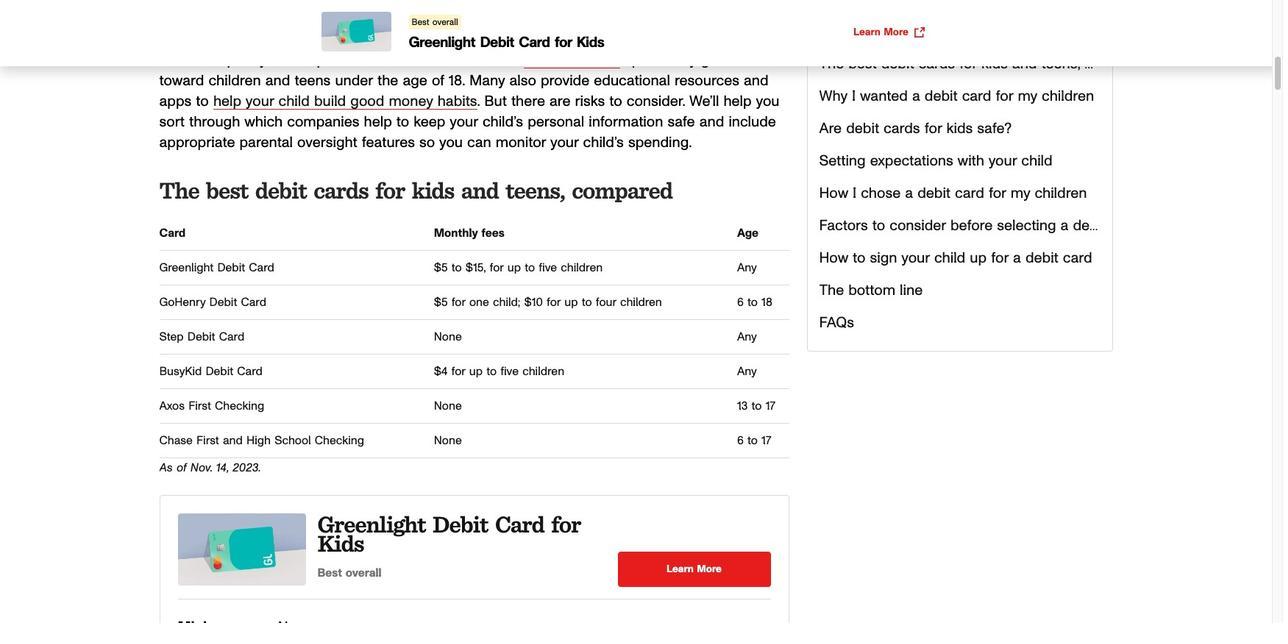 Task type: describe. For each thing, give the bounding box(es) containing it.
0 horizontal spatial more
[[697, 564, 722, 574]]

the
[[377, 74, 398, 88]]

chase first and high school checking
[[159, 435, 364, 447]]

to left 'four'
[[582, 297, 592, 308]]

companies inside the . but there are risks to consider. we'll help you sort through which companies help to keep your child's personal information safe and include appropriate parental oversight features so you can monitor your child's spending.
[[287, 115, 359, 129]]

card for none
[[219, 331, 244, 343]]

card for $4 for up to five children
[[237, 366, 263, 377]]

good
[[350, 94, 384, 109]]

none for axos first checking
[[434, 400, 462, 412]]

step debit card
[[159, 331, 244, 343]]

school
[[275, 435, 311, 447]]

setting expectations with your child link
[[819, 152, 1053, 170]]

offer
[[394, 53, 423, 68]]

debit up are debit cards for kids safe?
[[925, 89, 958, 104]]

0 horizontal spatial are
[[202, 53, 222, 68]]

under
[[335, 74, 373, 88]]

13 to 17
[[737, 400, 779, 412]]

how for how i chose a debit card for my children
[[819, 186, 848, 201]]

none for step debit card
[[434, 331, 462, 343]]

1 horizontal spatial help
[[364, 115, 392, 129]]

to down money
[[396, 115, 409, 129]]

0 horizontal spatial overall
[[346, 567, 382, 579]]

resources
[[675, 74, 739, 88]]

child;
[[493, 297, 520, 308]]

the bottom line link
[[819, 282, 923, 299]]

line
[[900, 283, 923, 298]]

2 horizontal spatial kids
[[982, 57, 1008, 71]]

1 vertical spatial learn more link
[[618, 552, 771, 587]]

0 horizontal spatial the best debit cards for kids and teens, compared
[[159, 176, 672, 205]]

the bottom line
[[819, 283, 923, 298]]

0 vertical spatial child's
[[483, 115, 523, 129]]

17 for 6 to 17
[[762, 435, 771, 447]]

a right selecting at the right top of page
[[1061, 219, 1069, 233]]

age
[[403, 74, 427, 88]]

18.
[[449, 74, 465, 88]]

there
[[511, 94, 545, 109]]

chose
[[861, 186, 901, 201]]

1 horizontal spatial you
[[756, 94, 780, 109]]

any for children
[[737, 366, 757, 377]]

monthly
[[434, 227, 478, 239]]

geared
[[701, 53, 747, 68]]

0 vertical spatial greenlight
[[409, 35, 475, 50]]

0 vertical spatial overall
[[432, 18, 458, 26]]

.
[[477, 94, 480, 109]]

14,
[[216, 462, 229, 474]]

1 horizontal spatial best overall
[[412, 18, 458, 26]]

busykid
[[159, 366, 202, 377]]

my for why i wanted a debit card for my children
[[1018, 89, 1037, 104]]

0 horizontal spatial compared
[[572, 176, 672, 205]]

1 vertical spatial greenlight debit card for kids
[[317, 510, 581, 558]]

with
[[958, 154, 984, 168]]

gohenry debit card
[[159, 297, 266, 308]]

0 vertical spatial five
[[539, 262, 557, 274]]

bottom
[[849, 283, 895, 298]]

table of contents
[[819, 15, 937, 33]]

help your child build good money habits link
[[213, 94, 477, 110]]

compared inside the best debit cards for kids and teens, compared link
[[1085, 57, 1152, 71]]

bank accounts link
[[524, 53, 620, 68]]

selecting
[[997, 219, 1056, 233]]

are debit cards for kids safe?
[[819, 121, 1012, 136]]

four
[[596, 297, 616, 308]]

how i chose a debit card for my children
[[819, 186, 1087, 201]]

sign
[[870, 251, 897, 266]]

bank
[[524, 53, 556, 68]]

to left $15,
[[452, 262, 462, 274]]

card for $5 to $15, for up to five children
[[249, 262, 274, 274]]

0 vertical spatial greenlight debit card for kids
[[409, 35, 604, 50]]

a right wanted
[[912, 89, 920, 104]]

of right as
[[177, 462, 187, 474]]

teens
[[295, 74, 331, 88]]

for inside greenlight debit card for kids
[[551, 510, 581, 539]]

debit up 18.
[[428, 53, 461, 68]]

risks
[[575, 94, 605, 109]]

educational
[[594, 74, 670, 88]]

cards up why i wanted a debit card for my children link
[[919, 57, 955, 71]]

none for chase first and high school checking
[[434, 435, 462, 447]]

debit down selecting at the right top of page
[[1026, 251, 1059, 266]]

provide
[[541, 74, 590, 88]]

teens, inside the best debit cards for kids and teens, compared link
[[1042, 57, 1080, 71]]

plenty
[[227, 53, 266, 68]]

money
[[389, 94, 433, 109]]

13
[[737, 400, 748, 412]]

safe
[[668, 115, 695, 129]]

0 vertical spatial kids
[[577, 35, 604, 50]]

0 vertical spatial learn more link
[[816, 18, 962, 48]]

to left the sign at the right of page
[[853, 251, 866, 266]]

$15,
[[466, 262, 486, 274]]

6 to 17
[[737, 435, 771, 447]]

habits
[[438, 94, 477, 109]]

1 vertical spatial the
[[159, 176, 199, 205]]

debit for best overall
[[433, 510, 488, 539]]

0 vertical spatial learn
[[854, 27, 881, 38]]

through
[[189, 115, 240, 129]]

how to sign your child up for a debit card
[[819, 251, 1092, 266]]

1 horizontal spatial the best debit cards for kids and teens, compared
[[819, 57, 1152, 71]]

debit for $4 for up to five children
[[206, 366, 233, 377]]

card for $5 for one child; $10 for up to four children
[[241, 297, 266, 308]]

appropriate
[[159, 135, 235, 150]]

$4
[[434, 366, 448, 377]]

1 vertical spatial greenlight debit card for kids image
[[178, 514, 306, 586]]

debit for $5 to $15, for up to five children
[[217, 262, 245, 274]]

to right $4
[[486, 366, 497, 377]]

as of nov. 14, 2023.
[[159, 462, 261, 474]]

oversight
[[297, 135, 357, 150]]

6 to 18
[[737, 297, 772, 308]]

6 for 6 to 18
[[737, 297, 744, 308]]

up left 'four'
[[565, 297, 578, 308]]

factors to consider before selecting a debit card for your child link
[[819, 217, 1230, 235]]

of inside "specifically geared toward children and teens under the age of 18. many also provide educational resources and apps to"
[[432, 74, 444, 88]]

monthly fees
[[434, 227, 505, 239]]

. but there are risks to consider. we'll help you sort through which companies help to keep your child's personal information safe and include appropriate parental oversight features so you can monitor your child's spending.
[[159, 94, 780, 150]]

$5 for $5 for one child; $10 for up to four children
[[434, 297, 448, 308]]

also
[[510, 74, 536, 88]]

debit right are
[[846, 121, 879, 136]]

debit down setting expectations with your child link
[[918, 186, 951, 201]]

greenlight for $5
[[159, 262, 214, 274]]

children inside why i wanted a debit card for my children link
[[1042, 89, 1094, 104]]

0 horizontal spatial best
[[206, 176, 248, 205]]

$10
[[524, 297, 543, 308]]

0 horizontal spatial you
[[439, 135, 463, 150]]

high
[[247, 435, 271, 447]]

2 vertical spatial kids
[[412, 176, 454, 205]]

axos
[[159, 400, 185, 412]]

2 any from the top
[[737, 331, 757, 343]]

i for wanted
[[852, 89, 856, 104]]

before
[[951, 219, 993, 233]]

factors
[[819, 219, 868, 233]]

cards up many
[[465, 53, 502, 68]]

information
[[589, 115, 663, 129]]

1 horizontal spatial child's
[[583, 135, 624, 150]]

how for how to sign your child up for a debit card
[[819, 251, 848, 266]]

specifically
[[625, 53, 696, 68]]

monitor
[[496, 135, 546, 150]]

how to sign your child up for a debit card link
[[819, 249, 1092, 267]]

learn more for top the learn more link
[[854, 27, 909, 38]]



Task type: vqa. For each thing, say whether or not it's contained in the screenshot.
zoom
no



Task type: locate. For each thing, give the bounding box(es) containing it.
are up "personal"
[[550, 94, 571, 109]]

1 none from the top
[[434, 331, 462, 343]]

6 for 6 to 17
[[737, 435, 744, 447]]

best overall link
[[409, 15, 461, 29]]

1 vertical spatial $5
[[434, 297, 448, 308]]

0 vertical spatial learn more
[[854, 27, 909, 38]]

0 vertical spatial none
[[434, 331, 462, 343]]

the down appropriate
[[159, 176, 199, 205]]

first for chase
[[197, 435, 219, 447]]

to up $10
[[525, 262, 535, 274]]

1 vertical spatial teens,
[[506, 176, 565, 205]]

chase
[[159, 435, 193, 447]]

0 vertical spatial first
[[189, 400, 211, 412]]

first for axos
[[189, 400, 211, 412]]

17 right 13
[[766, 400, 775, 412]]

any for to
[[737, 262, 757, 274]]

my up factors to consider before selecting a debit card for your child
[[1011, 186, 1030, 201]]

we'll
[[689, 94, 719, 109]]

3 any from the top
[[737, 366, 757, 377]]

up down before
[[970, 251, 987, 266]]

of right table on the top of page
[[860, 15, 873, 33]]

card
[[962, 89, 991, 104], [955, 186, 984, 201], [1111, 219, 1140, 233], [1063, 251, 1092, 266]]

kids down why i wanted a debit card for my children link
[[947, 121, 973, 136]]

expectations
[[870, 154, 953, 168]]

18
[[762, 297, 772, 308]]

your
[[246, 94, 274, 109], [450, 115, 478, 129], [550, 135, 579, 150], [989, 154, 1017, 168], [1166, 219, 1194, 233], [902, 251, 930, 266]]

best up wanted
[[849, 57, 877, 71]]

how down setting
[[819, 186, 848, 201]]

children inside "specifically geared toward children and teens under the age of 18. many also provide educational resources and apps to"
[[209, 74, 261, 88]]

there
[[159, 53, 197, 68]]

2023.
[[233, 462, 261, 474]]

the up faqs
[[819, 283, 844, 298]]

greenlight debit card
[[159, 262, 274, 274]]

debit down parental
[[255, 176, 307, 205]]

1 vertical spatial child's
[[583, 135, 624, 150]]

1 vertical spatial are
[[550, 94, 571, 109]]

help your child build good money habits
[[213, 94, 477, 109]]

the up why
[[819, 57, 844, 71]]

card
[[519, 35, 550, 50], [159, 227, 186, 239], [249, 262, 274, 274], [241, 297, 266, 308], [219, 331, 244, 343], [237, 366, 263, 377], [495, 510, 544, 539]]

2 how from the top
[[819, 251, 848, 266]]

a right chose
[[905, 186, 913, 201]]

table
[[819, 15, 857, 33]]

five
[[539, 262, 557, 274], [501, 366, 519, 377]]

0 horizontal spatial learn more link
[[618, 552, 771, 587]]

your inside how to sign your child up for a debit card link
[[902, 251, 930, 266]]

0 vertical spatial compared
[[1085, 57, 1152, 71]]

debit inside greenlight debit card for kids
[[433, 510, 488, 539]]

any up 13
[[737, 366, 757, 377]]

keep
[[414, 115, 445, 129]]

overall
[[432, 18, 458, 26], [346, 567, 382, 579]]

i left chose
[[853, 186, 857, 201]]

1 horizontal spatial kids
[[947, 121, 973, 136]]

wanted
[[860, 89, 908, 104]]

2 vertical spatial none
[[434, 435, 462, 447]]

1 vertical spatial learn
[[667, 564, 694, 574]]

kids down so
[[412, 176, 454, 205]]

1 horizontal spatial compared
[[1085, 57, 1152, 71]]

0 horizontal spatial kids
[[317, 529, 364, 558]]

of right plenty
[[271, 53, 283, 68]]

1 any from the top
[[737, 262, 757, 274]]

how down factors
[[819, 251, 848, 266]]

of
[[860, 15, 873, 33], [271, 53, 283, 68], [432, 74, 444, 88], [177, 462, 187, 474]]

$4 for up to five children
[[434, 366, 564, 377]]

best inside best overall link
[[412, 18, 429, 26]]

your inside the help your child build good money habits link
[[246, 94, 274, 109]]

0 vertical spatial 17
[[766, 400, 775, 412]]

kids
[[982, 57, 1008, 71], [947, 121, 973, 136], [412, 176, 454, 205]]

3 none from the top
[[434, 435, 462, 447]]

contents
[[876, 15, 937, 33]]

0 horizontal spatial best
[[317, 567, 342, 579]]

companies up oversight
[[287, 115, 359, 129]]

1 horizontal spatial teens,
[[1042, 57, 1080, 71]]

up up child;
[[508, 262, 521, 274]]

0 horizontal spatial kids
[[412, 176, 454, 205]]

1 vertical spatial companies
[[287, 115, 359, 129]]

of left 18.
[[432, 74, 444, 88]]

companies up "teens"
[[288, 53, 360, 68]]

$5 to $15, for up to five children
[[434, 262, 603, 274]]

can
[[467, 135, 491, 150]]

0 horizontal spatial child's
[[483, 115, 523, 129]]

build
[[314, 94, 346, 109]]

i right why
[[852, 89, 856, 104]]

my for how i chose a debit card for my children
[[1011, 186, 1030, 201]]

factors to consider before selecting a debit card for your child
[[819, 219, 1230, 233]]

kids up why i wanted a debit card for my children link
[[982, 57, 1008, 71]]

but
[[484, 94, 507, 109]]

17 for 13 to 17
[[766, 400, 775, 412]]

are inside the . but there are risks to consider. we'll help you sort through which companies help to keep your child's personal information safe and include appropriate parental oversight features so you can monitor your child's spending.
[[550, 94, 571, 109]]

are debit cards for kids safe? link
[[819, 120, 1012, 138]]

checking up high
[[215, 400, 264, 412]]

2 $5 from the top
[[434, 297, 448, 308]]

your inside setting expectations with your child link
[[989, 154, 1017, 168]]

best down appropriate
[[206, 176, 248, 205]]

1 horizontal spatial five
[[539, 262, 557, 274]]

0 horizontal spatial checking
[[215, 400, 264, 412]]

five right $4
[[501, 366, 519, 377]]

any down 6 to 18 at the top right of the page
[[737, 331, 757, 343]]

there are plenty of companies that offer debit cards or bank accounts
[[159, 53, 620, 68]]

nov.
[[190, 462, 212, 474]]

setting
[[819, 154, 866, 168]]

1 vertical spatial my
[[1011, 186, 1030, 201]]

consider.
[[627, 94, 685, 109]]

1 how from the top
[[819, 186, 848, 201]]

many
[[469, 74, 505, 88]]

first right axos
[[189, 400, 211, 412]]

faqs
[[819, 316, 854, 330]]

1 vertical spatial five
[[501, 366, 519, 377]]

greenlight for best
[[317, 510, 426, 539]]

cards up 'expectations'
[[884, 121, 920, 136]]

6
[[737, 297, 744, 308], [737, 435, 744, 447]]

greenlight
[[409, 35, 475, 50], [159, 262, 214, 274], [317, 510, 426, 539]]

the best debit cards for kids and teens, compared down so
[[159, 176, 672, 205]]

1 horizontal spatial are
[[550, 94, 571, 109]]

6 down 13
[[737, 435, 744, 447]]

best
[[412, 18, 429, 26], [317, 567, 342, 579]]

0 vertical spatial 6
[[737, 297, 744, 308]]

to down chose
[[873, 219, 885, 233]]

1 vertical spatial first
[[197, 435, 219, 447]]

$5 for $5 to $15, for up to five children
[[434, 262, 448, 274]]

are
[[202, 53, 222, 68], [550, 94, 571, 109]]

debit for $5 for one child; $10 for up to four children
[[209, 297, 237, 308]]

0 horizontal spatial help
[[213, 94, 241, 109]]

$5 for one child; $10 for up to four children
[[434, 297, 662, 308]]

1 vertical spatial overall
[[346, 567, 382, 579]]

help up features
[[364, 115, 392, 129]]

1 vertical spatial learn more
[[667, 564, 722, 574]]

the best debit cards for kids and teens, compared link
[[819, 55, 1152, 73]]

2 6 from the top
[[737, 435, 744, 447]]

my down the best debit cards for kids and teens, compared link
[[1018, 89, 1037, 104]]

the best debit cards for kids and teens, compared up why i wanted a debit card for my children link
[[819, 57, 1152, 71]]

to
[[196, 94, 209, 109], [609, 94, 622, 109], [396, 115, 409, 129], [873, 219, 885, 233], [853, 251, 866, 266], [452, 262, 462, 274], [525, 262, 535, 274], [582, 297, 592, 308], [748, 297, 758, 308], [486, 366, 497, 377], [752, 400, 762, 412], [748, 435, 758, 447]]

0 horizontal spatial learn
[[667, 564, 694, 574]]

1 vertical spatial you
[[439, 135, 463, 150]]

so
[[419, 135, 435, 150]]

2 horizontal spatial help
[[724, 94, 752, 109]]

2 vertical spatial the
[[819, 283, 844, 298]]

up
[[970, 251, 987, 266], [508, 262, 521, 274], [565, 297, 578, 308], [469, 366, 483, 377]]

$5 left one
[[434, 297, 448, 308]]

children inside how i chose a debit card for my children 'link'
[[1035, 186, 1087, 201]]

to left 18
[[748, 297, 758, 308]]

specifically geared toward children and teens under the age of 18. many also provide educational resources and apps to
[[159, 53, 769, 109]]

1 vertical spatial i
[[853, 186, 857, 201]]

0 vertical spatial companies
[[288, 53, 360, 68]]

to inside 'link'
[[873, 219, 885, 233]]

1 horizontal spatial best
[[412, 18, 429, 26]]

learn more for the bottom the learn more link
[[667, 564, 722, 574]]

child's down but
[[483, 115, 523, 129]]

1 horizontal spatial learn more link
[[816, 18, 962, 48]]

1 vertical spatial more
[[697, 564, 722, 574]]

0 horizontal spatial five
[[501, 366, 519, 377]]

card for best overall
[[495, 510, 544, 539]]

are
[[819, 121, 842, 136]]

1 horizontal spatial learn
[[854, 27, 881, 38]]

of inside button
[[860, 15, 873, 33]]

0 vertical spatial best overall
[[412, 18, 458, 26]]

1 $5 from the top
[[434, 262, 448, 274]]

you up include
[[756, 94, 780, 109]]

greenlight debit card for kids link
[[409, 35, 604, 50]]

0 vertical spatial the best debit cards for kids and teens, compared
[[819, 57, 1152, 71]]

you
[[756, 94, 780, 109], [439, 135, 463, 150]]

2 vertical spatial greenlight
[[317, 510, 426, 539]]

my inside 'link'
[[1011, 186, 1030, 201]]

gohenry
[[159, 297, 206, 308]]

step
[[159, 331, 184, 343]]

i inside 'link'
[[853, 186, 857, 201]]

checking
[[215, 400, 264, 412], [315, 435, 364, 447]]

help up through
[[213, 94, 241, 109]]

any
[[737, 262, 757, 274], [737, 331, 757, 343], [737, 366, 757, 377]]

1 vertical spatial compared
[[572, 176, 672, 205]]

how i chose a debit card for my children link
[[819, 185, 1087, 202]]

sort
[[159, 115, 185, 129]]

up right $4
[[469, 366, 483, 377]]

fees
[[481, 227, 505, 239]]

and
[[1012, 57, 1037, 71], [265, 74, 290, 88], [744, 74, 769, 88], [700, 115, 724, 129], [461, 176, 499, 205], [223, 435, 243, 447]]

a
[[912, 89, 920, 104], [905, 186, 913, 201], [1061, 219, 1069, 233], [1013, 251, 1021, 266]]

i for chose
[[853, 186, 857, 201]]

0 vertical spatial my
[[1018, 89, 1037, 104]]

the for the best debit cards for kids and teens, compared link
[[819, 57, 844, 71]]

1 vertical spatial 6
[[737, 435, 744, 447]]

features
[[362, 135, 415, 150]]

0 vertical spatial checking
[[215, 400, 264, 412]]

$5
[[434, 262, 448, 274], [434, 297, 448, 308]]

the
[[819, 57, 844, 71], [159, 176, 199, 205], [819, 283, 844, 298]]

1 vertical spatial kids
[[947, 121, 973, 136]]

a down factors to consider before selecting a debit card for your child
[[1013, 251, 1021, 266]]

2 none from the top
[[434, 400, 462, 412]]

debit right selecting at the right top of page
[[1073, 219, 1106, 233]]

to up through
[[196, 94, 209, 109]]

1 horizontal spatial best
[[849, 57, 877, 71]]

0 vertical spatial kids
[[982, 57, 1008, 71]]

any down age
[[737, 262, 757, 274]]

how inside 'link'
[[819, 186, 848, 201]]

personal
[[528, 115, 584, 129]]

debit up wanted
[[881, 57, 914, 71]]

child's
[[483, 115, 523, 129], [583, 135, 624, 150]]

include
[[729, 115, 776, 129]]

2 vertical spatial any
[[737, 366, 757, 377]]

to up information
[[609, 94, 622, 109]]

1 horizontal spatial greenlight debit card for kids image
[[321, 12, 391, 51]]

0 horizontal spatial learn more
[[667, 564, 722, 574]]

toward
[[159, 74, 204, 88]]

apps
[[159, 94, 192, 109]]

five up $5 for one child; $10 for up to four children
[[539, 262, 557, 274]]

children
[[209, 74, 261, 88], [1042, 89, 1094, 104], [1035, 186, 1087, 201], [561, 262, 603, 274], [620, 297, 662, 308], [523, 366, 564, 377]]

and inside the . but there are risks to consider. we'll help you sort through which companies help to keep your child's personal information safe and include appropriate parental oversight features so you can monitor your child's spending.
[[700, 115, 724, 129]]

help up include
[[724, 94, 752, 109]]

1 horizontal spatial learn more
[[854, 27, 909, 38]]

0 horizontal spatial teens,
[[506, 176, 565, 205]]

0 vertical spatial i
[[852, 89, 856, 104]]

1 vertical spatial best
[[317, 567, 342, 579]]

1 vertical spatial kids
[[317, 529, 364, 558]]

checking right school in the bottom of the page
[[315, 435, 364, 447]]

1 vertical spatial none
[[434, 400, 462, 412]]

17 down 13 to 17
[[762, 435, 771, 447]]

0 vertical spatial best
[[849, 57, 877, 71]]

learn more
[[854, 27, 909, 38], [667, 564, 722, 574]]

consider
[[890, 219, 946, 233]]

child inside 'link'
[[1199, 219, 1230, 233]]

1 vertical spatial greenlight
[[159, 262, 214, 274]]

0 vertical spatial $5
[[434, 262, 448, 274]]

to down 13 to 17
[[748, 435, 758, 447]]

0 vertical spatial how
[[819, 186, 848, 201]]

cards down oversight
[[314, 176, 368, 205]]

you right so
[[439, 135, 463, 150]]

to inside "specifically geared toward children and teens under the age of 18. many also provide educational resources and apps to"
[[196, 94, 209, 109]]

0 vertical spatial teens,
[[1042, 57, 1080, 71]]

accounts
[[560, 53, 620, 68]]

your inside factors to consider before selecting a debit card for your child 'link'
[[1166, 219, 1194, 233]]

greenlight debit card for kids image
[[321, 12, 391, 51], [178, 514, 306, 586]]

0 vertical spatial more
[[884, 27, 909, 38]]

1 vertical spatial best overall
[[317, 567, 382, 579]]

1 vertical spatial checking
[[315, 435, 364, 447]]

table of contents button
[[819, 7, 1100, 42]]

child's down information
[[583, 135, 624, 150]]

card inside greenlight debit card for kids
[[495, 510, 544, 539]]

1 horizontal spatial more
[[884, 27, 909, 38]]

are right there
[[202, 53, 222, 68]]

debit
[[480, 35, 514, 50], [217, 262, 245, 274], [209, 297, 237, 308], [187, 331, 215, 343], [206, 366, 233, 377], [433, 510, 488, 539]]

1 vertical spatial best
[[206, 176, 248, 205]]

1 horizontal spatial overall
[[432, 18, 458, 26]]

1 vertical spatial how
[[819, 251, 848, 266]]

the for the bottom line link
[[819, 283, 844, 298]]

6 left 18
[[737, 297, 744, 308]]

debit for none
[[187, 331, 215, 343]]

0 vertical spatial are
[[202, 53, 222, 68]]

more
[[884, 27, 909, 38], [697, 564, 722, 574]]

1 6 from the top
[[737, 297, 744, 308]]

1 horizontal spatial kids
[[577, 35, 604, 50]]

$5 left $15,
[[434, 262, 448, 274]]

up inside how to sign your child up for a debit card link
[[970, 251, 987, 266]]

0 horizontal spatial best overall
[[317, 567, 382, 579]]

one
[[469, 297, 489, 308]]

0 vertical spatial greenlight debit card for kids image
[[321, 12, 391, 51]]

to right 13
[[752, 400, 762, 412]]

age
[[737, 227, 759, 239]]

why
[[819, 89, 848, 104]]

that
[[364, 53, 390, 68]]

0 horizontal spatial greenlight debit card for kids image
[[178, 514, 306, 586]]

first up as of nov. 14, 2023.
[[197, 435, 219, 447]]

axos first checking
[[159, 400, 264, 412]]



